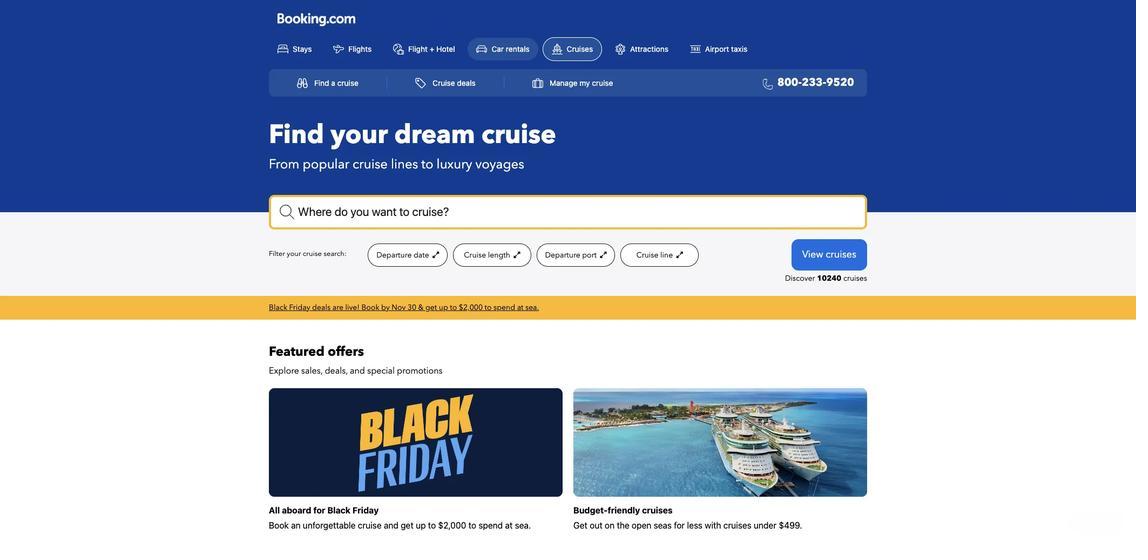 Task type: locate. For each thing, give the bounding box(es) containing it.
spend
[[494, 302, 515, 313], [479, 521, 503, 531]]

cruises
[[826, 248, 856, 261], [843, 273, 867, 283], [642, 506, 673, 515], [723, 521, 752, 531]]

2 departure from the left
[[545, 250, 580, 260]]

0 vertical spatial find
[[314, 78, 329, 87]]

expand image for cruise length
[[512, 251, 520, 259]]

cruise up voyages
[[482, 117, 556, 153]]

friday
[[289, 302, 310, 313], [353, 506, 379, 515]]

1 vertical spatial and
[[384, 521, 398, 531]]

1 vertical spatial up
[[416, 521, 426, 531]]

book down all
[[269, 521, 289, 531]]

$499.
[[779, 521, 802, 531]]

0 horizontal spatial departure
[[377, 250, 412, 260]]

0 vertical spatial deals
[[457, 78, 476, 87]]

airport
[[705, 44, 729, 53]]

0 horizontal spatial book
[[269, 521, 289, 531]]

and
[[350, 365, 365, 377], [384, 521, 398, 531]]

your up 'popular' at the top left
[[331, 117, 388, 153]]

cruise for cruise length
[[464, 250, 486, 260]]

2 horizontal spatial expand image
[[675, 251, 683, 259]]

0 horizontal spatial and
[[350, 365, 365, 377]]

1 horizontal spatial friday
[[353, 506, 379, 515]]

black up unforgettable on the bottom
[[327, 506, 351, 515]]

discover
[[785, 273, 815, 283]]

for
[[313, 506, 325, 515], [674, 521, 685, 531]]

your inside find your dream cruise from popular cruise lines to luxury voyages
[[331, 117, 388, 153]]

1 horizontal spatial up
[[439, 302, 448, 313]]

0 vertical spatial your
[[331, 117, 388, 153]]

date
[[414, 250, 429, 260]]

0 horizontal spatial for
[[313, 506, 325, 515]]

black
[[269, 302, 287, 313], [327, 506, 351, 515]]

1 horizontal spatial deals
[[457, 78, 476, 87]]

manage my cruise
[[550, 78, 613, 87]]

filter
[[269, 249, 285, 259]]

cruise inside cruise deals link
[[433, 78, 455, 87]]

2 horizontal spatial cruise
[[636, 250, 659, 260]]

departure left port
[[545, 250, 580, 260]]

departure date
[[377, 250, 431, 260]]

$2,000
[[459, 302, 483, 313], [438, 521, 466, 531]]

cruises up 10240
[[826, 248, 856, 261]]

your for filter
[[287, 249, 301, 259]]

friday left are
[[289, 302, 310, 313]]

expand image inside departure port button
[[599, 251, 607, 259]]

friday up book an unforgettable cruise and get up to $2,000 to spend at sea.
[[353, 506, 379, 515]]

1 vertical spatial friday
[[353, 506, 379, 515]]

expand image right line
[[675, 251, 683, 259]]

cruise right my
[[592, 78, 613, 87]]

departure left the date
[[377, 250, 412, 260]]

expand image inside cruise line button
[[675, 251, 683, 259]]

stays link
[[269, 38, 320, 60]]

deals
[[457, 78, 476, 87], [312, 302, 331, 313]]

deals,
[[325, 365, 348, 377]]

1 vertical spatial $2,000
[[438, 521, 466, 531]]

live!
[[345, 302, 360, 313]]

cruise right a
[[337, 78, 359, 87]]

attractions link
[[606, 38, 677, 60]]

expand image right length
[[512, 251, 520, 259]]

departure date button
[[368, 243, 448, 267]]

departure port button
[[537, 243, 615, 267]]

1 vertical spatial for
[[674, 521, 685, 531]]

1 horizontal spatial cruise
[[464, 250, 486, 260]]

Where do you want to cruise? text field
[[269, 195, 867, 229]]

cruise left length
[[464, 250, 486, 260]]

with
[[705, 521, 721, 531]]

airport taxis link
[[681, 38, 756, 60]]

view cruises link
[[791, 239, 867, 270]]

0 horizontal spatial cruise
[[433, 78, 455, 87]]

1 vertical spatial at
[[505, 521, 513, 531]]

my
[[580, 78, 590, 87]]

find left a
[[314, 78, 329, 87]]

0 horizontal spatial up
[[416, 521, 426, 531]]

1 vertical spatial find
[[269, 117, 324, 153]]

aboard
[[282, 506, 311, 515]]

cruise left lines
[[353, 155, 388, 173]]

1 horizontal spatial and
[[384, 521, 398, 531]]

hotel
[[436, 44, 455, 53]]

cruise down hotel
[[433, 78, 455, 87]]

None field
[[269, 195, 867, 229]]

3 expand image from the left
[[675, 251, 683, 259]]

at
[[517, 302, 524, 313], [505, 521, 513, 531]]

1 horizontal spatial expand image
[[599, 251, 607, 259]]

deals inside travel menu navigation
[[457, 78, 476, 87]]

find your dream cruise from popular cruise lines to luxury voyages
[[269, 117, 556, 173]]

cruises right with
[[723, 521, 752, 531]]

0 vertical spatial up
[[439, 302, 448, 313]]

cruise for cruise deals
[[433, 78, 455, 87]]

view
[[802, 248, 823, 261]]

cruise
[[433, 78, 455, 87], [464, 250, 486, 260], [636, 250, 659, 260]]

manage
[[550, 78, 578, 87]]

stays
[[293, 44, 312, 53]]

a
[[331, 78, 335, 87]]

cruise inside 'dropdown button'
[[592, 78, 613, 87]]

view cruises
[[802, 248, 856, 261]]

1 horizontal spatial your
[[331, 117, 388, 153]]

expand image for cruise line
[[675, 251, 683, 259]]

0 horizontal spatial black
[[269, 302, 287, 313]]

travel menu navigation
[[269, 69, 867, 96]]

0 vertical spatial get
[[426, 302, 437, 313]]

cruise left line
[[636, 250, 659, 260]]

0 vertical spatial friday
[[289, 302, 310, 313]]

expand image right port
[[599, 251, 607, 259]]

cruises link
[[543, 37, 602, 61]]

your for find
[[331, 117, 388, 153]]

expand image
[[512, 251, 520, 259], [599, 251, 607, 259], [675, 251, 683, 259]]

cruise inside cruise line button
[[636, 250, 659, 260]]

1 vertical spatial deals
[[312, 302, 331, 313]]

cruise deals link
[[404, 72, 487, 93]]

find for a
[[314, 78, 329, 87]]

popular
[[303, 155, 349, 173]]

sea.
[[525, 302, 539, 313], [515, 521, 531, 531]]

0 vertical spatial and
[[350, 365, 365, 377]]

0 vertical spatial sea.
[[525, 302, 539, 313]]

2 expand image from the left
[[599, 251, 607, 259]]

0 horizontal spatial expand image
[[512, 251, 520, 259]]

find inside find your dream cruise from popular cruise lines to luxury voyages
[[269, 117, 324, 153]]

find inside travel menu navigation
[[314, 78, 329, 87]]

1 horizontal spatial at
[[517, 302, 524, 313]]

1 expand image from the left
[[512, 251, 520, 259]]

unforgettable
[[303, 521, 356, 531]]

800-233-9520
[[777, 75, 854, 90]]

departure inside departure date button
[[377, 250, 412, 260]]

1 vertical spatial book
[[269, 521, 289, 531]]

0 horizontal spatial your
[[287, 249, 301, 259]]

expand image for departure port
[[599, 251, 607, 259]]

lines
[[391, 155, 418, 173]]

flights link
[[325, 38, 380, 60]]

departure inside departure port button
[[545, 250, 580, 260]]

find
[[314, 78, 329, 87], [269, 117, 324, 153]]

find up the from
[[269, 117, 324, 153]]

for left less
[[674, 521, 685, 531]]

1 departure from the left
[[377, 250, 412, 260]]

your
[[331, 117, 388, 153], [287, 249, 301, 259]]

0 horizontal spatial deals
[[312, 302, 331, 313]]

expand image inside cruise length button
[[512, 251, 520, 259]]

up
[[439, 302, 448, 313], [416, 521, 426, 531]]

black up featured
[[269, 302, 287, 313]]

1 vertical spatial get
[[401, 521, 414, 531]]

1 horizontal spatial departure
[[545, 250, 580, 260]]

0 vertical spatial for
[[313, 506, 325, 515]]

get
[[426, 302, 437, 313], [401, 521, 414, 531]]

search:
[[324, 249, 347, 259]]

to
[[421, 155, 433, 173], [450, 302, 457, 313], [485, 302, 492, 313], [428, 521, 436, 531], [469, 521, 476, 531]]

1 vertical spatial sea.
[[515, 521, 531, 531]]

dream
[[394, 117, 475, 153]]

for up unforgettable on the bottom
[[313, 506, 325, 515]]

friendly
[[608, 506, 640, 515]]

0 vertical spatial $2,000
[[459, 302, 483, 313]]

book
[[361, 302, 379, 313], [269, 521, 289, 531]]

car rentals link
[[468, 38, 538, 60]]

book left by
[[361, 302, 379, 313]]

cruise inside cruise length button
[[464, 250, 486, 260]]

0 vertical spatial at
[[517, 302, 524, 313]]

1 vertical spatial black
[[327, 506, 351, 515]]

0 horizontal spatial friday
[[289, 302, 310, 313]]

and inside featured offers explore sales, deals, and special promotions
[[350, 365, 365, 377]]

0 vertical spatial book
[[361, 302, 379, 313]]

800-
[[777, 75, 802, 90]]

your right the filter
[[287, 249, 301, 259]]

1 vertical spatial your
[[287, 249, 301, 259]]

0 horizontal spatial at
[[505, 521, 513, 531]]

1 horizontal spatial get
[[426, 302, 437, 313]]

luxury
[[437, 155, 472, 173]]

cruise left search:
[[303, 249, 322, 259]]

all
[[269, 506, 280, 515]]



Task type: vqa. For each thing, say whether or not it's contained in the screenshot.
Cruise line
yes



Task type: describe. For each thing, give the bounding box(es) containing it.
cruises right 10240
[[843, 273, 867, 283]]

1 horizontal spatial book
[[361, 302, 379, 313]]

are
[[332, 302, 343, 313]]

length
[[488, 250, 510, 260]]

cruise line
[[636, 250, 675, 260]]

on
[[605, 521, 615, 531]]

+
[[430, 44, 434, 53]]

book an unforgettable cruise and get up to $2,000 to spend at sea.
[[269, 521, 531, 531]]

from
[[269, 155, 299, 173]]

voyages
[[475, 155, 524, 173]]

featured offers explore sales, deals, and special promotions
[[269, 343, 443, 377]]

233-
[[802, 75, 826, 90]]

get out on the open seas for less with cruises under $499.
[[573, 521, 802, 531]]

cruise right unforgettable on the bottom
[[358, 521, 382, 531]]

10240
[[817, 273, 842, 283]]

0 vertical spatial black
[[269, 302, 287, 313]]

cruise deals
[[433, 78, 476, 87]]

the
[[617, 521, 630, 531]]

get
[[573, 521, 588, 531]]

rentals
[[506, 44, 530, 53]]

0 horizontal spatial get
[[401, 521, 414, 531]]

flight + hotel link
[[385, 38, 464, 60]]

car
[[492, 44, 504, 53]]

cruise for cruise line
[[636, 250, 659, 260]]

1 horizontal spatial for
[[674, 521, 685, 531]]

attractions
[[630, 44, 668, 53]]

featured
[[269, 343, 325, 361]]

0 vertical spatial spend
[[494, 302, 515, 313]]

line
[[660, 250, 673, 260]]

departure for departure port
[[545, 250, 580, 260]]

airport taxis
[[705, 44, 748, 53]]

all aboard for black friday
[[269, 506, 379, 515]]

flight + hotel
[[408, 44, 455, 53]]

cruise sale image
[[269, 388, 563, 497]]

sales,
[[301, 365, 323, 377]]

special
[[367, 365, 395, 377]]

find a cruise link
[[285, 72, 370, 93]]

departure port
[[545, 250, 599, 260]]

nov
[[392, 302, 406, 313]]

cheap cruises image
[[573, 388, 867, 497]]

flights
[[348, 44, 372, 53]]

seas
[[654, 521, 672, 531]]

booking.com home image
[[278, 12, 355, 27]]

taxis
[[731, 44, 748, 53]]

cruises
[[567, 44, 593, 53]]

less
[[687, 521, 703, 531]]

to inside find your dream cruise from popular cruise lines to luxury voyages
[[421, 155, 433, 173]]

under
[[754, 521, 777, 531]]

discover 10240 cruises
[[785, 273, 867, 283]]

30
[[408, 302, 416, 313]]

9520
[[826, 75, 854, 90]]

&
[[418, 302, 424, 313]]

filter your cruise search:
[[269, 249, 347, 259]]

cruise line button
[[621, 243, 699, 267]]

budget-
[[573, 506, 608, 515]]

flight
[[408, 44, 428, 53]]

by
[[381, 302, 390, 313]]

find a cruise
[[314, 78, 359, 87]]

offers
[[328, 343, 364, 361]]

cruises up seas at the right of the page
[[642, 506, 673, 515]]

an
[[291, 521, 301, 531]]

1 horizontal spatial black
[[327, 506, 351, 515]]

budget-friendly cruises
[[573, 506, 673, 515]]

cruise length
[[464, 250, 512, 260]]

port
[[582, 250, 597, 260]]

departure for departure date
[[377, 250, 412, 260]]

open
[[632, 521, 651, 531]]

manage my cruise button
[[521, 72, 625, 93]]

find for your
[[269, 117, 324, 153]]

out
[[590, 521, 603, 531]]

1 vertical spatial spend
[[479, 521, 503, 531]]

explore
[[269, 365, 299, 377]]

car rentals
[[492, 44, 530, 53]]

black friday deals are live! book by nov 30 & get up to $2,000 to spend at sea. link
[[269, 302, 539, 313]]

expand image
[[431, 251, 439, 259]]

black friday deals are live! book by nov 30 & get up to $2,000 to spend at sea.
[[269, 302, 539, 313]]

cruise length button
[[453, 243, 531, 267]]

800-233-9520 link
[[759, 75, 854, 91]]

promotions
[[397, 365, 443, 377]]



